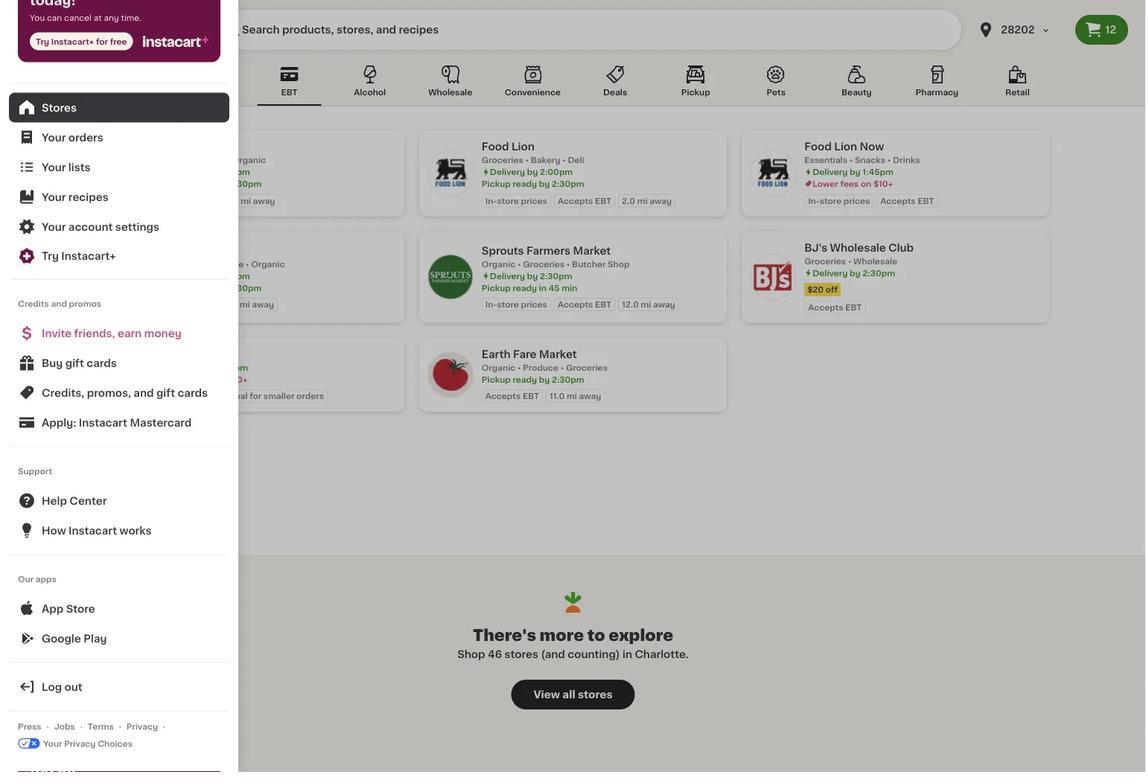 Task type: vqa. For each thing, say whether or not it's contained in the screenshot.
Delivery button
no



Task type: describe. For each thing, give the bounding box(es) containing it.
in-store prices for groceries
[[486, 197, 548, 205]]

convenience
[[505, 88, 561, 97]]

wholesale button
[[419, 63, 483, 106]]

deals
[[604, 88, 628, 97]]

1:45pm for delivery by 1:45pm
[[863, 168, 894, 176]]

log
[[42, 683, 62, 693]]

12 button
[[1076, 15, 1129, 45]]

produce inside earth fare market organic • produce • groceries pickup ready by 2:30pm
[[523, 364, 559, 372]]

delivery down essentials
[[813, 168, 848, 176]]

buy gift cards
[[42, 358, 117, 369]]

you can cancel at any time.
[[30, 14, 142, 22]]

2 · from the left
[[80, 723, 83, 731]]

accepts down $20 off
[[809, 303, 844, 311]]

invite friends, earn money
[[42, 329, 182, 339]]

support element
[[9, 487, 230, 546]]

$10+ inside "delivery by 1:45pm lower fees on $10+"
[[228, 376, 248, 384]]

earth
[[482, 349, 511, 360]]

help center
[[42, 496, 107, 507]]

0 vertical spatial and
[[51, 300, 67, 308]]

sprouts
[[482, 245, 524, 256]]

drinks
[[893, 156, 921, 164]]

accepts ebt down the drinks
[[881, 197, 935, 205]]

apply: instacart mastercard button
[[9, 408, 230, 438]]

view
[[534, 690, 560, 700]]

delivery by 1:45pm
[[813, 168, 894, 176]]

shop categories tab list
[[97, 63, 1050, 106]]

alcohol
[[354, 88, 386, 97]]

0 vertical spatial cards
[[87, 358, 117, 369]]

all
[[563, 690, 576, 700]]

mastercard
[[130, 418, 192, 428]]

pickup ready by 2:30pm for 2.1 mi away
[[159, 284, 262, 292]]

pets
[[767, 88, 786, 97]]

1 vertical spatial wholesale
[[831, 243, 887, 253]]

1 horizontal spatial delivery by 2:30pm
[[813, 269, 896, 277]]

mi for 2.0
[[638, 197, 648, 205]]

mi for 1.8
[[241, 197, 251, 205]]

pickup ready by 2:30pm for accepts ebt
[[482, 180, 585, 188]]

ready inside earth fare market organic • produce • groceries pickup ready by 2:30pm
[[513, 376, 537, 384]]

farmers
[[527, 245, 571, 256]]

try instacart+ image
[[18, 247, 36, 265]]

our
[[18, 576, 34, 584]]

apply: instacart mastercard
[[42, 418, 192, 428]]

1 horizontal spatial $10+
[[874, 180, 894, 188]]

ready for groceries • produce • organic
[[190, 284, 214, 292]]

3 · from the left
[[119, 723, 122, 731]]

2.1 mi away
[[227, 301, 274, 309]]

accepts down bakery
[[558, 197, 593, 205]]

delivery up off
[[813, 269, 848, 277]]

1 horizontal spatial cards
[[178, 388, 208, 399]]

2.0 mi away
[[622, 197, 672, 205]]

view all stores button
[[512, 680, 635, 710]]

1.8 mi away
[[227, 197, 275, 205]]

groceries inside food lion groceries • bakery • deli
[[482, 156, 524, 164]]

lion for groceries
[[512, 142, 535, 152]]

terms
[[88, 723, 114, 731]]

off
[[826, 286, 838, 294]]

credits, promos, and gift cards
[[42, 388, 208, 399]]

try instacart+ for free
[[36, 38, 127, 46]]

counting)
[[568, 650, 620, 660]]

sprouts farmers market organic • groceries • butcher shop
[[482, 245, 630, 268]]

and inside credits, promos, and gift cards link
[[134, 388, 154, 399]]

retail
[[1006, 88, 1030, 97]]

app store
[[42, 604, 95, 615]]

accepts ebt left 2.0
[[558, 197, 612, 205]]

shop inside sprouts farmers market organic • groceries • butcher shop
[[608, 260, 630, 268]]

prices for now
[[844, 197, 871, 205]]

credits and promos element
[[9, 319, 230, 438]]

instacart image
[[51, 21, 140, 39]]

credits,
[[42, 388, 84, 399]]

help center link
[[9, 487, 230, 516]]

for
[[113, 88, 126, 97]]

try for try instacart+
[[42, 251, 59, 262]]

cancel
[[64, 14, 92, 22]]

your recipes
[[42, 192, 109, 203]]

your lists
[[42, 162, 91, 173]]

delivery up pickup ready in 45 min
[[490, 272, 525, 280]]

in- for sprouts farmers market
[[486, 301, 497, 309]]

jobs
[[54, 723, 75, 731]]

2:30pm up 2.1 mi away at the top of page
[[229, 284, 262, 292]]

store for food lion now
[[820, 197, 842, 205]]

club
[[889, 243, 914, 253]]

pharmacy
[[916, 88, 959, 97]]

accepts down the drinks
[[881, 197, 916, 205]]

pickup inside button
[[682, 88, 711, 97]]

45
[[549, 284, 560, 292]]

more
[[540, 628, 584, 643]]

pickup button
[[664, 63, 728, 106]]

shop inside there's more to explore shop 46 stores (and counting) in charlotte.
[[458, 650, 486, 660]]

prices for market
[[521, 301, 548, 309]]

2:00pm for groceries • produce • organic
[[217, 272, 250, 280]]

0 vertical spatial fees
[[841, 180, 859, 188]]

log out link
[[9, 673, 230, 703]]

credits, promos, and gift cards link
[[9, 379, 230, 408]]

account
[[68, 222, 113, 233]]

1 vertical spatial privacy
[[64, 740, 96, 749]]

on inside "delivery by 1:45pm lower fees on $10+"
[[215, 376, 226, 384]]

2:00pm for groceries • bakery • deli
[[540, 168, 573, 176]]

ebt button
[[258, 63, 322, 106]]

invite friends, earn money link
[[9, 319, 230, 349]]

essentials
[[805, 156, 848, 164]]

pickup ready in 45 min
[[482, 284, 578, 292]]

1.8
[[227, 197, 239, 205]]

earth fare market organic • produce • groceries pickup ready by 2:30pm
[[482, 349, 608, 384]]

orders inside welcome dialog
[[68, 133, 103, 143]]

11.0 mi away
[[550, 392, 602, 401]]

at
[[94, 14, 102, 22]]

our apps element
[[9, 595, 230, 654]]

center
[[70, 496, 107, 507]]

away for 2.1 mi away
[[252, 301, 274, 309]]

lower inside "delivery by 1:45pm lower fees on $10+"
[[167, 376, 193, 384]]

your for your orders
[[42, 133, 66, 143]]

food lion now essentials • snacks • drinks
[[805, 142, 921, 164]]

out
[[64, 683, 82, 693]]

instacart for how
[[69, 526, 117, 537]]

now
[[860, 142, 885, 152]]

support
[[18, 468, 52, 476]]

convenience button
[[499, 63, 567, 106]]

$20
[[808, 286, 824, 294]]

groceries inside deli • groceries • organic delivery by 2:00pm pickup ready by 2:30pm
[[183, 156, 225, 164]]

by inside "delivery by 1:45pm lower fees on $10+"
[[204, 364, 215, 372]]

beauty
[[842, 88, 872, 97]]

groceries inside sprouts farmers market organic • groceries • butcher shop
[[523, 260, 565, 268]]

food for food lion
[[482, 142, 509, 152]]

away for 2.0 mi away
[[650, 197, 672, 205]]

store for food lion
[[497, 197, 519, 205]]

ideal for smaller orders
[[227, 392, 324, 401]]

earn
[[118, 329, 142, 339]]

ebt inside button
[[281, 88, 298, 97]]

organic inside earth fare market organic • produce • groceries pickup ready by 2:30pm
[[482, 364, 516, 372]]

(and
[[541, 650, 566, 660]]

2:00pm inside deli • groceries • organic delivery by 2:00pm pickup ready by 2:30pm
[[217, 168, 250, 176]]

free
[[110, 38, 127, 46]]

accepts down earth
[[486, 392, 521, 401]]

try instacart+
[[42, 251, 116, 262]]

11.0
[[550, 392, 565, 401]]

2:30pm up 45 on the top
[[540, 272, 573, 280]]

for you
[[113, 88, 144, 97]]

lists
[[68, 162, 91, 173]]

delivery by 1:45pm lower fees on $10+
[[167, 364, 248, 384]]

charlotte.
[[635, 650, 689, 660]]

your account settings
[[42, 222, 159, 233]]

your privacy choices link
[[15, 733, 136, 756]]

organic up 2.1 mi away at the top of page
[[251, 260, 285, 268]]

fare
[[513, 349, 537, 360]]

press link
[[15, 721, 44, 733]]

instacart plus image
[[143, 36, 209, 47]]

fees inside "delivery by 1:45pm lower fees on $10+"
[[195, 376, 213, 384]]

accepts ebt down min
[[558, 301, 612, 309]]

0 vertical spatial in
[[539, 284, 547, 292]]

0 horizontal spatial delivery by 2:30pm
[[490, 272, 573, 280]]

store
[[66, 604, 95, 615]]

2:30pm down bj's wholesale club groceries • wholesale in the top right of the page
[[863, 269, 896, 277]]



Task type: locate. For each thing, give the bounding box(es) containing it.
view all stores link
[[512, 680, 635, 710]]

privacy
[[126, 723, 158, 731], [64, 740, 96, 749]]

organic inside deli • groceries • organic delivery by 2:00pm pickup ready by 2:30pm
[[232, 156, 266, 164]]

your for your account settings
[[42, 222, 66, 233]]

invite
[[42, 329, 72, 339]]

view all stores
[[534, 690, 613, 700]]

cards
[[87, 358, 117, 369], [178, 388, 208, 399]]

pickup
[[682, 88, 711, 97], [159, 180, 188, 188], [482, 180, 511, 188], [159, 284, 188, 292], [482, 284, 511, 292], [482, 376, 511, 384]]

wholesale inside 'button'
[[429, 88, 473, 97]]

2:00pm up 1.8
[[217, 168, 250, 176]]

delivery down "groceries • produce • organic"
[[167, 272, 203, 280]]

away right 2.1
[[252, 301, 274, 309]]

pets button
[[745, 63, 809, 106]]

0 vertical spatial shop
[[608, 260, 630, 268]]

0 horizontal spatial food
[[482, 142, 509, 152]]

market up butcher
[[573, 245, 611, 256]]

stores
[[42, 103, 77, 113]]

market inside sprouts farmers market organic • groceries • butcher shop
[[573, 245, 611, 256]]

in-store prices down bakery
[[486, 197, 548, 205]]

1:45pm down snacks
[[863, 168, 894, 176]]

mi right 1.8
[[241, 197, 251, 205]]

mi for 2.1
[[240, 301, 250, 309]]

instacart down promos,
[[79, 418, 127, 428]]

1 vertical spatial 1:45pm
[[217, 364, 248, 372]]

1 vertical spatial market
[[539, 349, 577, 360]]

1 vertical spatial gift
[[156, 388, 175, 399]]

shop
[[608, 260, 630, 268], [458, 650, 486, 660]]

welcome dialog
[[0, 0, 238, 773]]

prices for groceries
[[521, 197, 548, 205]]

2 food from the left
[[805, 142, 832, 152]]

0 vertical spatial try
[[36, 38, 49, 46]]

ideal
[[227, 392, 248, 401]]

away right 12.0
[[654, 301, 676, 309]]

orders
[[68, 133, 103, 143], [297, 392, 324, 401]]

market for earth fare market
[[539, 349, 577, 360]]

1:45pm for delivery by 1:45pm lower fees on $10+
[[217, 364, 248, 372]]

buy gift cards link
[[9, 349, 230, 379]]

your left lists
[[42, 162, 66, 173]]

0 horizontal spatial lion
[[512, 142, 535, 152]]

deli
[[159, 156, 176, 164], [568, 156, 585, 164]]

your orders link
[[9, 123, 230, 153]]

0 vertical spatial lower
[[813, 180, 839, 188]]

instacart+ down "account"
[[61, 251, 116, 262]]

away right 11.0
[[579, 392, 602, 401]]

1 horizontal spatial on
[[861, 180, 872, 188]]

0 horizontal spatial cards
[[87, 358, 117, 369]]

your account settings link
[[9, 212, 230, 242]]

0 vertical spatial pickup ready by 2:30pm
[[482, 180, 585, 188]]

for left free
[[96, 38, 108, 46]]

delivery
[[167, 168, 203, 176], [490, 168, 525, 176], [813, 168, 848, 176], [813, 269, 848, 277], [167, 272, 203, 280], [490, 272, 525, 280], [167, 364, 203, 372]]

recipes
[[68, 192, 109, 203]]

delivery up your recipes link
[[167, 168, 203, 176]]

1 food from the left
[[482, 142, 509, 152]]

0 horizontal spatial produce
[[208, 260, 244, 268]]

0 vertical spatial instacart+
[[51, 38, 94, 46]]

0 horizontal spatial stores
[[505, 650, 539, 660]]

friends,
[[74, 329, 115, 339]]

accepts
[[558, 197, 593, 205], [881, 197, 916, 205], [558, 301, 593, 309], [809, 303, 844, 311], [163, 392, 198, 401], [486, 392, 521, 401]]

1 horizontal spatial deli
[[568, 156, 585, 164]]

retail button
[[986, 63, 1050, 106]]

accepts down min
[[558, 301, 593, 309]]

your recipes link
[[9, 183, 230, 212]]

your for your lists
[[42, 162, 66, 173]]

food inside food lion groceries • bakery • deli
[[482, 142, 509, 152]]

credits
[[18, 300, 49, 308]]

accepts ebt down off
[[809, 303, 862, 311]]

food for food lion now
[[805, 142, 832, 152]]

away for 11.0 mi away
[[579, 392, 602, 401]]

delivery by 2:30pm down bj's wholesale club groceries • wholesale in the top right of the page
[[813, 269, 896, 277]]

1 vertical spatial delivery by 2:00pm
[[167, 272, 250, 280]]

1 vertical spatial $10+
[[228, 376, 248, 384]]

how
[[42, 526, 66, 537]]

there's
[[473, 628, 537, 643]]

groceries down settings
[[159, 260, 201, 268]]

46
[[488, 650, 502, 660]]

your lists link
[[9, 153, 230, 183]]

accepts ebt down "delivery by 1:45pm lower fees on $10+"
[[163, 392, 217, 401]]

buy
[[42, 358, 63, 369]]

ready inside deli • groceries • organic delivery by 2:00pm pickup ready by 2:30pm
[[190, 180, 214, 188]]

promos
[[69, 300, 101, 308]]

0 vertical spatial on
[[861, 180, 872, 188]]

2 vertical spatial wholesale
[[854, 257, 898, 265]]

gift up mastercard
[[156, 388, 175, 399]]

food down convenience
[[482, 142, 509, 152]]

produce
[[208, 260, 244, 268], [523, 364, 559, 372]]

bj's
[[805, 243, 828, 253]]

1 horizontal spatial delivery by 2:00pm
[[490, 168, 573, 176]]

store up sprouts in the top left of the page
[[497, 197, 519, 205]]

pickup ready by 2:30pm down "groceries • produce • organic"
[[159, 284, 262, 292]]

0 horizontal spatial privacy
[[64, 740, 96, 749]]

pickup inside earth fare market organic • produce • groceries pickup ready by 2:30pm
[[482, 376, 511, 384]]

1 vertical spatial orders
[[297, 392, 324, 401]]

in- for food lion
[[486, 197, 497, 205]]

lion for now
[[835, 142, 858, 152]]

away right 2.0
[[650, 197, 672, 205]]

1 vertical spatial and
[[134, 388, 154, 399]]

0 horizontal spatial for
[[96, 38, 108, 46]]

min
[[562, 284, 578, 292]]

your down jobs link
[[43, 740, 62, 749]]

market right fare
[[539, 349, 577, 360]]

your down "your recipes" at the top left of the page
[[42, 222, 66, 233]]

privacy down press · jobs · terms · privacy · at the left bottom
[[64, 740, 96, 749]]

1 horizontal spatial and
[[134, 388, 154, 399]]

delivery down food lion groceries • bakery • deli
[[490, 168, 525, 176]]

your privacy choices
[[43, 740, 133, 749]]

google play
[[42, 634, 107, 645]]

our apps
[[18, 576, 57, 584]]

1 vertical spatial produce
[[523, 364, 559, 372]]

1 · from the left
[[46, 723, 49, 731]]

0 vertical spatial orders
[[68, 133, 103, 143]]

2:30pm inside deli • groceries • organic delivery by 2:00pm pickup ready by 2:30pm
[[229, 180, 262, 188]]

0 vertical spatial gift
[[65, 358, 84, 369]]

shop right butcher
[[608, 260, 630, 268]]

delivery inside "delivery by 1:45pm lower fees on $10+"
[[167, 364, 203, 372]]

instacart+ down cancel
[[51, 38, 94, 46]]

instacart+ for try instacart+
[[61, 251, 116, 262]]

0 horizontal spatial delivery by 2:00pm
[[167, 272, 250, 280]]

market for sprouts farmers market
[[573, 245, 611, 256]]

1 vertical spatial in
[[623, 650, 633, 660]]

2.0
[[622, 197, 636, 205]]

· right jobs
[[80, 723, 83, 731]]

1 horizontal spatial orders
[[297, 392, 324, 401]]

app store link
[[9, 595, 230, 624]]

lion up bakery
[[512, 142, 535, 152]]

1 vertical spatial instacart
[[69, 526, 117, 537]]

food lion groceries • bakery • deli
[[482, 142, 585, 164]]

try right try instacart+ image
[[42, 251, 59, 262]]

how instacart works
[[42, 526, 152, 537]]

2:00pm down "groceries • produce • organic"
[[217, 272, 250, 280]]

2:30pm up 1.8 mi away on the top
[[229, 180, 262, 188]]

0 vertical spatial produce
[[208, 260, 244, 268]]

in
[[539, 284, 547, 292], [623, 650, 633, 660]]

0 horizontal spatial 1:45pm
[[217, 364, 248, 372]]

groceries down farmers
[[523, 260, 565, 268]]

0 horizontal spatial fees
[[195, 376, 213, 384]]

0 horizontal spatial on
[[215, 376, 226, 384]]

away for 12.0 mi away
[[654, 301, 676, 309]]

in- up sprouts in the top left of the page
[[486, 197, 497, 205]]

0 horizontal spatial lower
[[167, 376, 193, 384]]

prices down bakery
[[521, 197, 548, 205]]

accepts ebt down fare
[[486, 392, 540, 401]]

0 vertical spatial delivery by 2:00pm
[[490, 168, 573, 176]]

1 vertical spatial instacart+
[[61, 251, 116, 262]]

deli right bakery
[[568, 156, 585, 164]]

· right privacy "link"
[[163, 723, 166, 731]]

you
[[128, 88, 144, 97]]

4 · from the left
[[163, 723, 166, 731]]

stores down there's
[[505, 650, 539, 660]]

lion inside food lion now essentials • snacks • drinks
[[835, 142, 858, 152]]

stores link
[[9, 93, 230, 123]]

your down stores
[[42, 133, 66, 143]]

stores inside there's more to explore shop 46 stores (and counting) in charlotte.
[[505, 650, 539, 660]]

stores right all
[[578, 690, 613, 700]]

your for your privacy choices
[[43, 740, 62, 749]]

0 horizontal spatial in
[[539, 284, 547, 292]]

0 vertical spatial market
[[573, 245, 611, 256]]

0 horizontal spatial orders
[[68, 133, 103, 143]]

your for your recipes
[[42, 192, 66, 203]]

$10+ up ideal
[[228, 376, 248, 384]]

cards down "delivery by 1:45pm lower fees on $10+"
[[178, 388, 208, 399]]

delivery by 2:00pm down "groceries • produce • organic"
[[167, 272, 250, 280]]

to
[[588, 628, 606, 643]]

$20 off
[[808, 286, 838, 294]]

in down explore
[[623, 650, 633, 660]]

lower
[[813, 180, 839, 188], [167, 376, 193, 384]]

explore
[[609, 628, 674, 643]]

0 horizontal spatial pickup ready by 2:30pm
[[159, 284, 262, 292]]

1 deli from the left
[[159, 156, 176, 164]]

0 vertical spatial $10+
[[874, 180, 894, 188]]

1:45pm up ideal
[[217, 364, 248, 372]]

groceries down the bj's
[[805, 257, 847, 265]]

0 horizontal spatial gift
[[65, 358, 84, 369]]

instacart+
[[51, 38, 94, 46], [61, 251, 116, 262]]

mi
[[241, 197, 251, 205], [638, 197, 648, 205], [240, 301, 250, 309], [641, 301, 652, 309], [567, 392, 577, 401]]

your down your lists
[[42, 192, 66, 203]]

0 horizontal spatial shop
[[458, 650, 486, 660]]

settings
[[115, 222, 159, 233]]

0 horizontal spatial deli
[[159, 156, 176, 164]]

app
[[42, 604, 64, 615]]

1 horizontal spatial privacy
[[126, 723, 158, 731]]

1 vertical spatial on
[[215, 376, 226, 384]]

instacart for apply:
[[79, 418, 127, 428]]

·
[[46, 723, 49, 731], [80, 723, 83, 731], [119, 723, 122, 731], [163, 723, 166, 731]]

orders right smaller
[[297, 392, 324, 401]]

try for try instacart+ for free
[[36, 38, 49, 46]]

instacart+ for try instacart+ for free
[[51, 38, 94, 46]]

12
[[1106, 25, 1117, 35]]

2.1
[[227, 301, 238, 309]]

delivery by 2:30pm up pickup ready in 45 min
[[490, 272, 573, 280]]

in- down pickup ready in 45 min
[[486, 301, 497, 309]]

0 vertical spatial wholesale
[[429, 88, 473, 97]]

1 horizontal spatial in
[[623, 650, 633, 660]]

stores inside button
[[578, 690, 613, 700]]

organic inside sprouts farmers market organic • groceries • butcher shop
[[482, 260, 516, 268]]

pickup ready by 2:30pm down bakery
[[482, 180, 585, 188]]

bakery
[[531, 156, 561, 164]]

1 horizontal spatial 1:45pm
[[863, 168, 894, 176]]

gift right 'buy' on the top left
[[65, 358, 84, 369]]

instacart inside button
[[79, 418, 127, 428]]

privacy up choices
[[126, 723, 158, 731]]

ebt
[[281, 88, 298, 97], [595, 197, 612, 205], [918, 197, 935, 205], [595, 301, 612, 309], [846, 303, 862, 311], [200, 392, 217, 401], [523, 392, 540, 401]]

your orders
[[42, 133, 103, 143]]

lower fees on $10+
[[813, 180, 894, 188]]

1 horizontal spatial food
[[805, 142, 832, 152]]

try instacart+ link
[[9, 242, 230, 271]]

play
[[84, 634, 107, 645]]

deli inside deli • groceries • organic delivery by 2:00pm pickup ready by 2:30pm
[[159, 156, 176, 164]]

2 lion from the left
[[835, 142, 858, 152]]

1 vertical spatial shop
[[458, 650, 486, 660]]

0 horizontal spatial $10+
[[228, 376, 248, 384]]

in left 45 on the top
[[539, 284, 547, 292]]

1:45pm
[[863, 168, 894, 176], [217, 364, 248, 372]]

1 horizontal spatial fees
[[841, 180, 859, 188]]

1 horizontal spatial shop
[[608, 260, 630, 268]]

lower up mastercard
[[167, 376, 193, 384]]

in-store prices down lower fees on $10+
[[809, 197, 871, 205]]

try inside 'try instacart+' link
[[42, 251, 59, 262]]

deli inside food lion groceries • bakery • deli
[[568, 156, 585, 164]]

· up choices
[[119, 723, 122, 731]]

0 horizontal spatial and
[[51, 300, 67, 308]]

1 horizontal spatial lower
[[813, 180, 839, 188]]

for
[[96, 38, 108, 46], [250, 392, 262, 401]]

12.0
[[622, 301, 639, 309]]

groceries down grocery
[[183, 156, 225, 164]]

shop left 46
[[458, 650, 486, 660]]

mi right 2.0
[[638, 197, 648, 205]]

lion up essentials
[[835, 142, 858, 152]]

mi right 11.0
[[567, 392, 577, 401]]

0 vertical spatial stores
[[505, 650, 539, 660]]

1 lion from the left
[[512, 142, 535, 152]]

1 horizontal spatial pickup ready by 2:30pm
[[482, 180, 585, 188]]

2:30pm inside earth fare market organic • produce • groceries pickup ready by 2:30pm
[[552, 376, 585, 384]]

12.0 mi away
[[622, 301, 676, 309]]

pharmacy button
[[906, 63, 970, 106]]

google
[[42, 634, 81, 645]]

terms link
[[85, 721, 117, 733]]

lower down essentials
[[813, 180, 839, 188]]

apply:
[[42, 418, 76, 428]]

0 vertical spatial 1:45pm
[[863, 168, 894, 176]]

delivery by 2:00pm down bakery
[[490, 168, 573, 176]]

store for sprouts farmers market
[[497, 301, 519, 309]]

mi for 11.0
[[567, 392, 577, 401]]

by inside earth fare market organic • produce • groceries pickup ready by 2:30pm
[[539, 376, 550, 384]]

delivery down money on the left top
[[167, 364, 203, 372]]

0 vertical spatial instacart
[[79, 418, 127, 428]]

jobs link
[[51, 721, 78, 733]]

mi for 12.0
[[641, 301, 652, 309]]

delivery inside deli • groceries • organic delivery by 2:00pm pickup ready by 2:30pm
[[167, 168, 203, 176]]

organic
[[232, 156, 266, 164], [251, 260, 285, 268], [482, 260, 516, 268], [482, 364, 516, 372]]

ready for groceries • bakery • deli
[[513, 180, 537, 188]]

and right credits
[[51, 300, 67, 308]]

produce down fare
[[523, 364, 559, 372]]

away for 1.8 mi away
[[253, 197, 275, 205]]

in inside there's more to explore shop 46 stores (and counting) in charlotte.
[[623, 650, 633, 660]]

away right 1.8
[[253, 197, 275, 205]]

press
[[18, 723, 41, 731]]

1 horizontal spatial produce
[[523, 364, 559, 372]]

2 deli from the left
[[568, 156, 585, 164]]

1 horizontal spatial lion
[[835, 142, 858, 152]]

1 vertical spatial lower
[[167, 376, 193, 384]]

0 vertical spatial privacy
[[126, 723, 158, 731]]

in- down essentials
[[809, 197, 820, 205]]

2:30pm up 11.0 mi away
[[552, 376, 585, 384]]

money
[[144, 329, 182, 339]]

1 horizontal spatial for
[[250, 392, 262, 401]]

lion inside food lion groceries • bakery • deli
[[512, 142, 535, 152]]

in- for food lion now
[[809, 197, 820, 205]]

in-store prices for now
[[809, 197, 871, 205]]

in-store prices for market
[[486, 301, 548, 309]]

cards down friends,
[[87, 358, 117, 369]]

0 vertical spatial for
[[96, 38, 108, 46]]

store down lower fees on $10+
[[820, 197, 842, 205]]

groceries up 11.0 mi away
[[566, 364, 608, 372]]

delivery by 2:00pm for 2.1
[[167, 272, 250, 280]]

organic down earth
[[482, 364, 516, 372]]

1 vertical spatial pickup ready by 2:30pm
[[159, 284, 262, 292]]

for inside welcome dialog
[[96, 38, 108, 46]]

instacart inside support element
[[69, 526, 117, 537]]

1 horizontal spatial stores
[[578, 690, 613, 700]]

pickup inside deli • groceries • organic delivery by 2:00pm pickup ready by 2:30pm
[[159, 180, 188, 188]]

delivery by 2:00pm for accepts
[[490, 168, 573, 176]]

1 horizontal spatial gift
[[156, 388, 175, 399]]

google play link
[[9, 624, 230, 654]]

and up mastercard
[[134, 388, 154, 399]]

1 vertical spatial cards
[[178, 388, 208, 399]]

1 vertical spatial stores
[[578, 690, 613, 700]]

food up essentials
[[805, 142, 832, 152]]

how instacart works link
[[9, 516, 230, 546]]

your inside "link"
[[42, 222, 66, 233]]

1:45pm inside "delivery by 1:45pm lower fees on $10+"
[[217, 364, 248, 372]]

groceries inside earth fare market organic • produce • groceries pickup ready by 2:30pm
[[566, 364, 608, 372]]

1 vertical spatial for
[[250, 392, 262, 401]]

privacy link
[[123, 721, 161, 733]]

• inside bj's wholesale club groceries • wholesale
[[849, 257, 852, 265]]

1 vertical spatial try
[[42, 251, 59, 262]]

mi right 2.1
[[240, 301, 250, 309]]

ready for organic • groceries • butcher shop
[[513, 284, 537, 292]]

try down "you"
[[36, 38, 49, 46]]

accepts up mastercard
[[163, 392, 198, 401]]

store down pickup ready in 45 min
[[497, 301, 519, 309]]

promos,
[[87, 388, 131, 399]]

2:30pm down bakery
[[552, 180, 585, 188]]

grocery
[[192, 88, 226, 97]]

food inside food lion now essentials • snacks • drinks
[[805, 142, 832, 152]]

in-store prices down pickup ready in 45 min
[[486, 301, 548, 309]]

prices down lower fees on $10+
[[844, 197, 871, 205]]

market inside earth fare market organic • produce • groceries pickup ready by 2:30pm
[[539, 349, 577, 360]]

you
[[30, 14, 45, 22]]

groceries inside bj's wholesale club groceries • wholesale
[[805, 257, 847, 265]]

ready
[[190, 180, 214, 188], [513, 180, 537, 188], [190, 284, 214, 292], [513, 284, 537, 292], [513, 376, 537, 384]]

deli down your orders link
[[159, 156, 176, 164]]

time.
[[121, 14, 142, 22]]

1 vertical spatial fees
[[195, 376, 213, 384]]

try
[[36, 38, 49, 46], [42, 251, 59, 262]]



